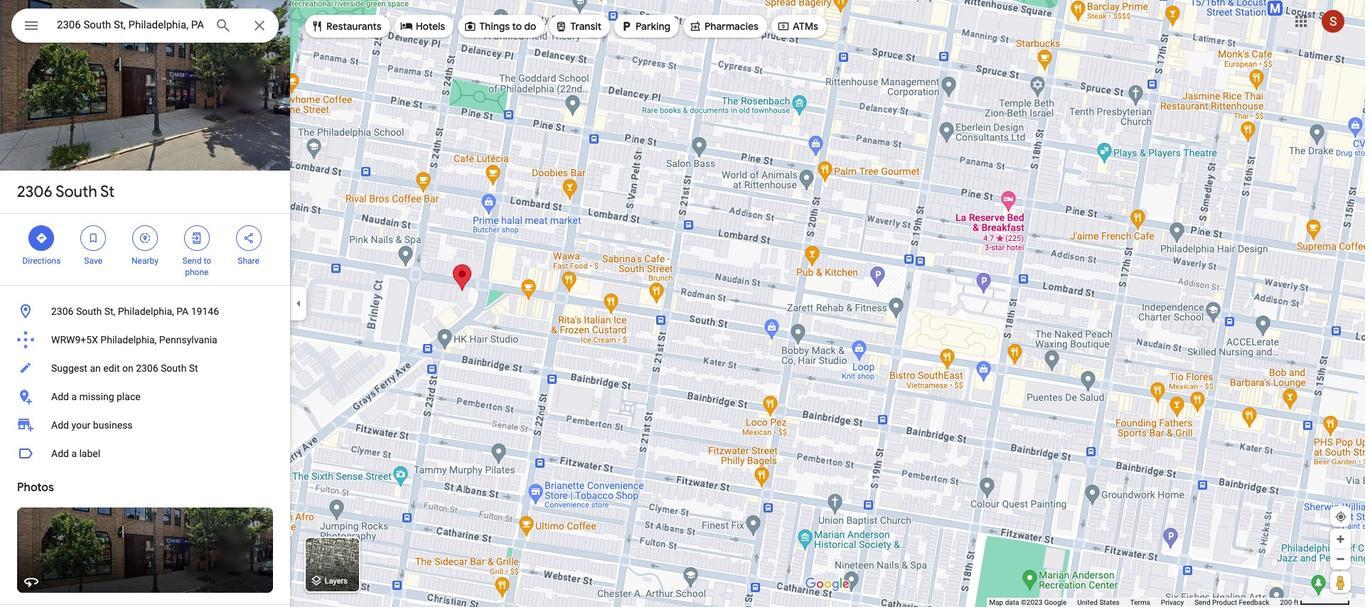 Task type: vqa. For each thing, say whether or not it's contained in the screenshot.
the middle N
no



Task type: describe. For each thing, give the bounding box(es) containing it.
do
[[524, 20, 537, 33]]

layers
[[325, 577, 348, 586]]


[[777, 18, 790, 34]]

directions
[[22, 256, 61, 266]]

2306 South St, Philadelphia, PA 19146 field
[[11, 9, 279, 43]]

data
[[1006, 599, 1020, 607]]

st,
[[104, 306, 115, 317]]

st inside button
[[189, 363, 198, 374]]

share
[[238, 256, 260, 266]]

edit
[[103, 363, 120, 374]]

google account: sheryl atherton  
(sheryl.atherton@adept.ai) image
[[1322, 10, 1345, 32]]

feedback
[[1239, 599, 1270, 607]]

privacy button
[[1161, 598, 1184, 607]]

terms button
[[1131, 598, 1151, 607]]

restaurants
[[326, 20, 382, 33]]

to inside send to phone
[[204, 256, 211, 266]]

save
[[84, 256, 102, 266]]


[[190, 230, 203, 246]]

product
[[1213, 599, 1238, 607]]

 parking
[[620, 18, 671, 34]]

atms
[[793, 20, 819, 33]]

united states
[[1078, 599, 1120, 607]]

south inside suggest an edit on 2306 south st button
[[161, 363, 187, 374]]


[[23, 16, 40, 36]]

pennsylvania
[[159, 334, 217, 346]]

google maps element
[[0, 0, 1366, 607]]

 button
[[11, 9, 51, 46]]


[[139, 230, 152, 246]]

pharmacies
[[705, 20, 759, 33]]

add a label
[[51, 448, 100, 460]]

add a missing place
[[51, 391, 141, 403]]

200 ft
[[1281, 599, 1299, 607]]

suggest
[[51, 363, 87, 374]]

terms
[[1131, 599, 1151, 607]]

an
[[90, 363, 101, 374]]

©2023
[[1021, 599, 1043, 607]]

show street view coverage image
[[1331, 572, 1352, 593]]

 transit
[[555, 18, 602, 34]]

a for missing
[[71, 391, 77, 403]]

send to phone
[[182, 256, 211, 277]]

2306 for 2306 south st
[[17, 182, 52, 202]]

 things to do
[[464, 18, 537, 34]]

2306 south st main content
[[0, 0, 290, 607]]

add for add a label
[[51, 448, 69, 460]]

 hotels
[[400, 18, 445, 34]]

map
[[990, 599, 1004, 607]]

missing
[[79, 391, 114, 403]]


[[35, 230, 48, 246]]

a for label
[[71, 448, 77, 460]]

show your location image
[[1335, 511, 1348, 524]]


[[620, 18, 633, 34]]

business
[[93, 420, 133, 431]]

0 vertical spatial st
[[100, 182, 114, 202]]

suggest an edit on 2306 south st button
[[0, 354, 290, 383]]

 pharmacies
[[689, 18, 759, 34]]

send product feedback button
[[1195, 598, 1270, 607]]

philadelphia, inside "wrw9+5x philadelphia, pennsylvania" button
[[101, 334, 157, 346]]

your
[[71, 420, 91, 431]]

phone
[[185, 267, 209, 277]]

actions for 2306 south st region
[[0, 214, 290, 285]]

200
[[1281, 599, 1293, 607]]

wrw9+5x
[[51, 334, 98, 346]]

add for add a missing place
[[51, 391, 69, 403]]

send for send product feedback
[[1195, 599, 1211, 607]]

wrw9+5x philadelphia, pennsylvania
[[51, 334, 217, 346]]

2306 for 2306 south st, philadelphia, pa 19146
[[51, 306, 74, 317]]

footer inside google maps element
[[990, 598, 1281, 607]]



Task type: locate. For each thing, give the bounding box(es) containing it.
0 vertical spatial 2306
[[17, 182, 52, 202]]

south up 
[[56, 182, 97, 202]]

united states button
[[1078, 598, 1120, 607]]

to inside  things to do
[[512, 20, 522, 33]]

footer containing map data ©2023 google
[[990, 598, 1281, 607]]

st
[[100, 182, 114, 202], [189, 363, 198, 374]]

1 horizontal spatial st
[[189, 363, 198, 374]]

send
[[182, 256, 202, 266], [1195, 599, 1211, 607]]

2306 inside button
[[136, 363, 158, 374]]


[[311, 18, 324, 34]]

to
[[512, 20, 522, 33], [204, 256, 211, 266]]

2 vertical spatial 2306
[[136, 363, 158, 374]]

1 vertical spatial add
[[51, 420, 69, 431]]

 atms
[[777, 18, 819, 34]]

united
[[1078, 599, 1098, 607]]

2 vertical spatial south
[[161, 363, 187, 374]]

1 vertical spatial a
[[71, 448, 77, 460]]

privacy
[[1161, 599, 1184, 607]]

add a missing place button
[[0, 383, 290, 411]]

2306 south st, philadelphia, pa 19146 button
[[0, 297, 290, 326]]

wrw9+5x philadelphia, pennsylvania button
[[0, 326, 290, 354]]

on
[[122, 363, 133, 374]]


[[242, 230, 255, 246]]

footer
[[990, 598, 1281, 607]]

place
[[117, 391, 141, 403]]

0 vertical spatial add
[[51, 391, 69, 403]]

add down the suggest
[[51, 391, 69, 403]]

st up "actions for 2306 south st" region
[[100, 182, 114, 202]]

nearby
[[132, 256, 159, 266]]

1 vertical spatial send
[[1195, 599, 1211, 607]]

0 vertical spatial a
[[71, 391, 77, 403]]

zoom out image
[[1336, 554, 1347, 565]]

1 horizontal spatial to
[[512, 20, 522, 33]]

2 add from the top
[[51, 420, 69, 431]]

1 horizontal spatial send
[[1195, 599, 1211, 607]]

south for st
[[56, 182, 97, 202]]

add for add your business
[[51, 420, 69, 431]]

2306 inside button
[[51, 306, 74, 317]]

add your business
[[51, 420, 133, 431]]

send inside button
[[1195, 599, 1211, 607]]

philadelphia,
[[118, 306, 174, 317], [101, 334, 157, 346]]


[[400, 18, 413, 34]]

1 vertical spatial to
[[204, 256, 211, 266]]

1 add from the top
[[51, 391, 69, 403]]

send up phone
[[182, 256, 202, 266]]

2306
[[17, 182, 52, 202], [51, 306, 74, 317], [136, 363, 158, 374]]

to left do
[[512, 20, 522, 33]]

send product feedback
[[1195, 599, 1270, 607]]

suggest an edit on 2306 south st
[[51, 363, 198, 374]]

south for st,
[[76, 306, 102, 317]]

label
[[79, 448, 100, 460]]

add left label
[[51, 448, 69, 460]]

send left product
[[1195, 599, 1211, 607]]


[[87, 230, 100, 246]]

collapse side panel image
[[291, 296, 307, 312]]

a left missing
[[71, 391, 77, 403]]

0 vertical spatial to
[[512, 20, 522, 33]]


[[689, 18, 702, 34]]

transit
[[571, 20, 602, 33]]

2 vertical spatial add
[[51, 448, 69, 460]]

 restaurants
[[311, 18, 382, 34]]

2306 right on
[[136, 363, 158, 374]]

1 vertical spatial philadelphia,
[[101, 334, 157, 346]]

add left your at left
[[51, 420, 69, 431]]

0 vertical spatial send
[[182, 256, 202, 266]]

philadelphia, inside 2306 south st, philadelphia, pa 19146 button
[[118, 306, 174, 317]]

a left label
[[71, 448, 77, 460]]

things
[[480, 20, 510, 33]]

1 vertical spatial st
[[189, 363, 198, 374]]

3 add from the top
[[51, 448, 69, 460]]

1 a from the top
[[71, 391, 77, 403]]

2306 south st
[[17, 182, 114, 202]]

none field inside 2306 south st, philadelphia, pa 19146 field
[[57, 16, 203, 33]]

send for send to phone
[[182, 256, 202, 266]]

south down pennsylvania
[[161, 363, 187, 374]]

south inside 2306 south st, philadelphia, pa 19146 button
[[76, 306, 102, 317]]

2306 up  on the left of the page
[[17, 182, 52, 202]]

200 ft button
[[1281, 599, 1351, 607]]

pa
[[177, 306, 189, 317]]

photos
[[17, 481, 54, 495]]

0 horizontal spatial send
[[182, 256, 202, 266]]

map data ©2023 google
[[990, 599, 1067, 607]]

1 vertical spatial 2306
[[51, 306, 74, 317]]

google
[[1045, 599, 1067, 607]]

send inside send to phone
[[182, 256, 202, 266]]

to up phone
[[204, 256, 211, 266]]

add
[[51, 391, 69, 403], [51, 420, 69, 431], [51, 448, 69, 460]]

0 vertical spatial philadelphia,
[[118, 306, 174, 317]]

south left st, on the left bottom of the page
[[76, 306, 102, 317]]

None field
[[57, 16, 203, 33]]

19146
[[191, 306, 219, 317]]

add a label button
[[0, 440, 290, 468]]

a
[[71, 391, 77, 403], [71, 448, 77, 460]]

0 horizontal spatial to
[[204, 256, 211, 266]]

ft
[[1294, 599, 1299, 607]]


[[464, 18, 477, 34]]


[[555, 18, 568, 34]]

 search field
[[11, 9, 279, 46]]

zoom in image
[[1336, 534, 1347, 545]]

south
[[56, 182, 97, 202], [76, 306, 102, 317], [161, 363, 187, 374]]

1 vertical spatial south
[[76, 306, 102, 317]]

philadelphia, up on
[[101, 334, 157, 346]]

add your business link
[[0, 411, 290, 440]]

2 a from the top
[[71, 448, 77, 460]]

philadelphia, up "wrw9+5x philadelphia, pennsylvania" button
[[118, 306, 174, 317]]

0 horizontal spatial st
[[100, 182, 114, 202]]

hotels
[[416, 20, 445, 33]]

2306 up wrw9+5x
[[51, 306, 74, 317]]

2306 south st, philadelphia, pa 19146
[[51, 306, 219, 317]]

parking
[[636, 20, 671, 33]]

0 vertical spatial south
[[56, 182, 97, 202]]

states
[[1100, 599, 1120, 607]]

st down pennsylvania
[[189, 363, 198, 374]]



